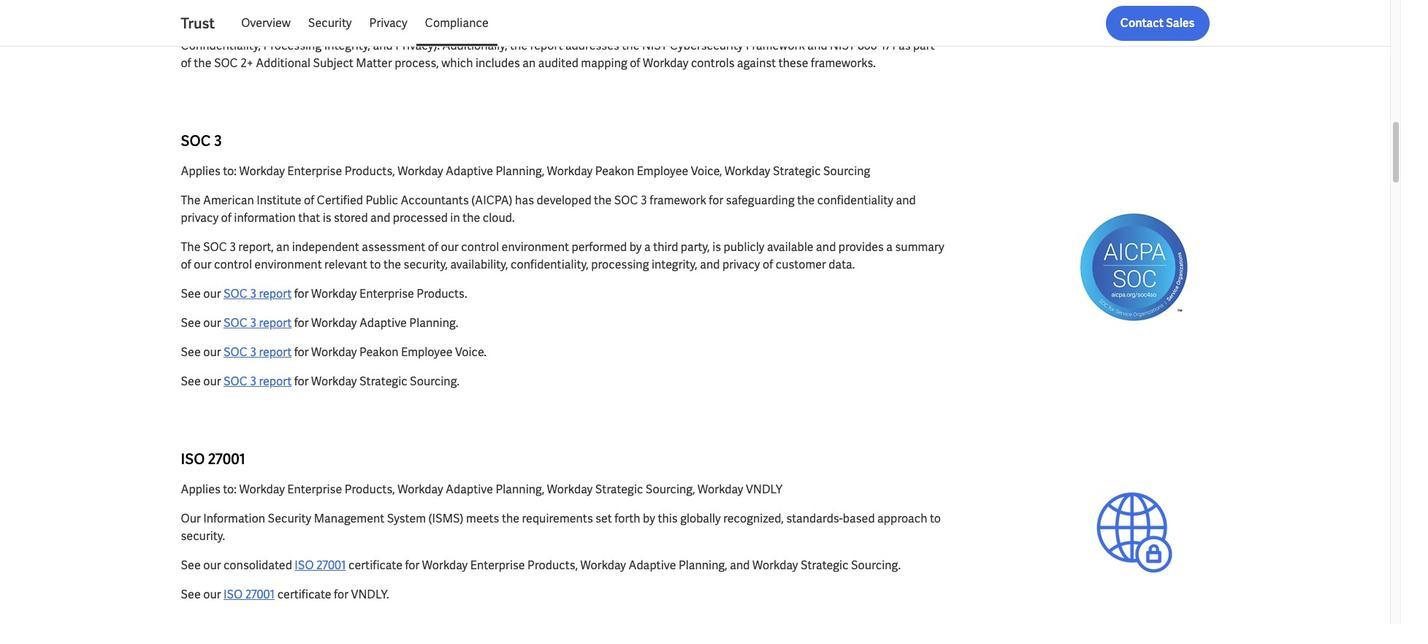 Task type: describe. For each thing, give the bounding box(es) containing it.
these
[[779, 56, 809, 71]]

accordance
[[647, 0, 709, 1]]

third
[[654, 240, 679, 255]]

see our iso 27001 certificate for vndly.
[[181, 588, 389, 603]]

workday down all
[[643, 56, 689, 71]]

set
[[596, 512, 612, 527]]

workday up the institute
[[239, 164, 285, 179]]

an inside the soc 2 report is based on the aicpa's trust services criteria and is issued annually in accordance with the aicpa's at section 101 (attest engagements). the soc 2 report details the design and operating effectiveness of controls relevant to any system containing customer data as part of workday applications.  the workday enterprise products soc 2 report addresses all of the trust services criteria (security, availability, confidentiality, processing integrity, and privacy). additionally, the report addresses the nist cybersecurity framework and nist 800-171 as part of the soc 2+ additional subject matter process, which includes an audited mapping of workday controls against these frameworks.
[[523, 56, 536, 71]]

soc 3
[[181, 132, 222, 151]]

matter
[[356, 56, 392, 71]]

and down public on the left top of the page
[[371, 210, 391, 226]]

1 vertical spatial as
[[899, 38, 911, 53]]

soc 3 report link for for workday peakon employee voice.
[[224, 345, 292, 360]]

forth
[[615, 512, 641, 527]]

workday up globally
[[698, 482, 744, 498]]

workday up information
[[239, 482, 285, 498]]

processed
[[393, 210, 448, 226]]

iso 27001
[[181, 450, 246, 469]]

confidentiality,
[[181, 38, 261, 53]]

details
[[355, 3, 390, 18]]

framework
[[650, 193, 707, 208]]

relevant inside the soc 3 report, an independent assessment of our control environment performed by a third party, is publicly available and provides a summary of our control environment relevant to the security, availability, confidentiality, processing integrity, and privacy of customer data.
[[325, 257, 368, 273]]

workday down engagements). the
[[218, 20, 264, 36]]

the left design
[[393, 3, 411, 18]]

products, for iso 27001
[[345, 482, 395, 498]]

see our soc 3 report for workday adaptive planning.
[[181, 316, 461, 331]]

0 vertical spatial environment
[[502, 240, 569, 255]]

performed
[[572, 240, 627, 255]]

workday up accountants
[[398, 164, 443, 179]]

globe icon image
[[1058, 478, 1210, 588]]

security inside our information security management system (isms) meets the requirements set forth by this globally recognized, standards-based approach to security.
[[268, 512, 312, 527]]

system
[[739, 3, 777, 18]]

and up matter at the left top of the page
[[373, 38, 393, 53]]

0 horizontal spatial control
[[214, 257, 252, 273]]

is up overview
[[274, 0, 282, 1]]

availability,
[[860, 20, 919, 36]]

privacy inside the american institute of certified public accountants (aicpa) has developed the soc 3 framework for safeguarding the confidentiality and privacy of information that is stored and processed in the cloud.
[[181, 210, 219, 226]]

and down recognized,
[[730, 558, 750, 574]]

party,
[[681, 240, 710, 255]]

operating
[[473, 3, 524, 18]]

iso 27001 link for iso
[[295, 558, 346, 574]]

system
[[387, 512, 426, 527]]

certificate for
[[277, 588, 349, 603]]

strategic up safeguarding
[[773, 164, 821, 179]]

report down effectiveness
[[550, 20, 582, 36]]

1 horizontal spatial employee
[[637, 164, 689, 179]]

containing
[[780, 3, 836, 18]]

1 vertical spatial iso
[[295, 558, 314, 574]]

certificate
[[349, 558, 403, 574]]

and up data.
[[816, 240, 836, 255]]

our information security management system (isms) meets the requirements set forth by this globally recognized, standards-based approach to security.
[[181, 512, 941, 545]]

privacy).
[[396, 38, 440, 53]]

confidentiality
[[818, 193, 894, 208]]

audited
[[538, 56, 579, 71]]

applications.
[[266, 20, 334, 36]]

2 vertical spatial planning,
[[679, 558, 728, 574]]

1 nist from the left
[[642, 38, 668, 53]]

(isms)
[[429, 512, 464, 527]]

adaptive up meets
[[446, 482, 493, 498]]

the up mapping at the top left of the page
[[622, 38, 640, 53]]

planning, for iso 27001
[[496, 482, 545, 498]]

the inside the soc 3 report, an independent assessment of our control environment performed by a third party, is publicly available and provides a summary of our control environment relevant to the security, availability, confidentiality, processing integrity, and privacy of customer data.
[[384, 257, 401, 273]]

public
[[366, 193, 398, 208]]

and down party,
[[700, 257, 720, 273]]

in inside the soc 2 report is based on the aicpa's trust services criteria and is issued annually in accordance with the aicpa's at section 101 (attest engagements). the soc 2 report details the design and operating effectiveness of controls relevant to any system containing customer data as part of workday applications.  the workday enterprise products soc 2 report addresses all of the trust services criteria (security, availability, confidentiality, processing integrity, and privacy). additionally, the report addresses the nist cybersecurity framework and nist 800-171 as part of the soc 2+ additional subject matter process, which includes an audited mapping of workday controls against these frameworks.
[[635, 0, 645, 1]]

american
[[203, 193, 254, 208]]

our for see our iso 27001 certificate for vndly.
[[203, 588, 221, 603]]

0 horizontal spatial employee
[[401, 345, 453, 360]]

the right developed
[[594, 193, 612, 208]]

contact sales link
[[1106, 6, 1210, 41]]

workday down see our soc 3 report for workday adaptive planning.
[[311, 345, 357, 360]]

planning.
[[410, 316, 459, 331]]

soc 3 report link for for workday enterprise products.
[[224, 287, 292, 302]]

to: for 3
[[223, 164, 237, 179]]

workday up system
[[398, 482, 443, 498]]

0 vertical spatial iso
[[181, 450, 205, 469]]

customer inside the soc 2 report is based on the aicpa's trust services criteria and is issued annually in accordance with the aicpa's at section 101 (attest engagements). the soc 2 report details the design and operating effectiveness of controls relevant to any system containing customer data as part of workday applications.  the workday enterprise products soc 2 report addresses all of the trust services criteria (security, availability, confidentiality, processing integrity, and privacy). additionally, the report addresses the nist cybersecurity framework and nist 800-171 as part of the soc 2+ additional subject matter process, which includes an audited mapping of workday controls against these frameworks.
[[838, 3, 889, 18]]

report down see our soc 3 report for workday enterprise products.
[[259, 316, 292, 331]]

2 aicpa soc image from the top
[[1058, 212, 1210, 322]]

assessment
[[362, 240, 426, 255]]

meets
[[466, 512, 500, 527]]

products
[[464, 20, 512, 36]]

1 horizontal spatial as
[[918, 3, 930, 18]]

strategic down standards-
[[801, 558, 849, 574]]

workday up developed
[[547, 164, 593, 179]]

vndly
[[746, 482, 783, 498]]

the right on
[[335, 0, 353, 1]]

(aicpa)
[[472, 193, 513, 208]]

cybersecurity
[[670, 38, 744, 53]]

overview
[[241, 15, 291, 31]]

data.
[[829, 257, 855, 273]]

engagements). the
[[181, 3, 282, 18]]

workday down see our soc 3 report for workday peakon employee voice.
[[311, 374, 357, 390]]

soc inside the american institute of certified public accountants (aicpa) has developed the soc 3 framework for safeguarding the confidentiality and privacy of information that is stored and processed in the cloud.
[[614, 193, 639, 208]]

the soc 3 report, an independent assessment of our control environment performed by a third party, is publicly available and provides a summary of our control environment relevant to the security, availability, confidentiality, processing integrity, and privacy of customer data.
[[181, 240, 945, 273]]

soc 3 report link for for workday strategic sourcing.
[[224, 374, 292, 390]]

processing
[[263, 38, 322, 53]]

workday up see our soc 3 report for workday adaptive planning.
[[311, 287, 357, 302]]

0 vertical spatial 27001
[[208, 450, 246, 469]]

that
[[298, 210, 320, 226]]

0 horizontal spatial part
[[181, 20, 203, 36]]

stored
[[334, 210, 368, 226]]

compliance link
[[416, 6, 498, 41]]

see for see our iso 27001 certificate for vndly.
[[181, 588, 201, 603]]

security,
[[404, 257, 448, 273]]

the up integrity,
[[336, 20, 356, 36]]

institute
[[257, 193, 302, 208]]

101
[[859, 0, 875, 1]]

for right certificate
[[405, 558, 420, 574]]

2 vertical spatial 2
[[541, 20, 547, 36]]

products.
[[417, 287, 467, 302]]

2+
[[241, 56, 253, 71]]

voice.
[[455, 345, 487, 360]]

based inside the soc 2 report is based on the aicpa's trust services criteria and is issued annually in accordance with the aicpa's at section 101 (attest engagements). the soc 2 report details the design and operating effectiveness of controls relevant to any system containing customer data as part of workday applications.  the workday enterprise products soc 2 report addresses all of the trust services criteria (security, availability, confidentiality, processing integrity, and privacy). additionally, the report addresses the nist cybersecurity framework and nist 800-171 as part of the soc 2+ additional subject matter process, which includes an audited mapping of workday controls against these frameworks.
[[285, 0, 317, 1]]

2 vertical spatial products,
[[528, 558, 578, 574]]

1 vertical spatial part
[[914, 38, 935, 53]]

additionally,
[[443, 38, 508, 53]]

enterprise up management
[[287, 482, 342, 498]]

design
[[413, 3, 448, 18]]

1 aicpa's from the left
[[356, 0, 396, 1]]

privacy inside the soc 3 report, an independent assessment of our control environment performed by a third party, is publicly available and provides a summary of our control environment relevant to the security, availability, confidentiality, processing integrity, and privacy of customer data.
[[723, 257, 761, 273]]

strategic down see our soc 3 report for workday peakon employee voice.
[[360, 374, 408, 390]]

and right design
[[451, 3, 471, 18]]

our
[[181, 512, 201, 527]]

effectiveness
[[527, 3, 597, 18]]

section
[[816, 0, 857, 1]]

1 vertical spatial controls
[[691, 56, 735, 71]]

all
[[641, 20, 654, 36]]

see our soc 3 report for workday enterprise products.
[[181, 287, 467, 302]]

1 vertical spatial 2
[[311, 3, 317, 18]]

2 vertical spatial iso
[[224, 588, 243, 603]]

cloud.
[[483, 210, 515, 226]]

the down (aicpa)
[[463, 210, 480, 226]]

report,
[[239, 240, 274, 255]]

framework
[[746, 38, 805, 53]]

list containing overview
[[233, 6, 1210, 41]]

security.
[[181, 529, 225, 545]]

applies to: workday enterprise products, workday adaptive planning, workday strategic sourcing, workday vndly
[[181, 482, 783, 498]]

available
[[767, 240, 814, 255]]

(attest
[[878, 0, 915, 1]]

adaptive up (aicpa)
[[446, 164, 493, 179]]

applies for iso
[[181, 482, 221, 498]]

safeguarding
[[726, 193, 795, 208]]

workday up see our soc 3 report for workday peakon employee voice.
[[311, 316, 357, 331]]

the for institute
[[181, 193, 201, 208]]

strategic up forth
[[595, 482, 643, 498]]

overview link
[[233, 6, 300, 41]]

recognized,
[[724, 512, 784, 527]]

to: for 27001
[[223, 482, 237, 498]]

information
[[203, 512, 265, 527]]

workday down recognized,
[[753, 558, 798, 574]]

summary
[[896, 240, 945, 255]]

see our consolidated iso 27001 certificate for workday enterprise products, workday adaptive planning, and workday strategic sourcing.
[[181, 558, 901, 574]]

3 inside the soc 3 report, an independent assessment of our control environment performed by a third party, is publicly available and provides a summary of our control environment relevant to the security, availability, confidentiality, processing integrity, and privacy of customer data.
[[230, 240, 236, 255]]

1 vertical spatial 27001
[[316, 558, 346, 574]]

see for see our consolidated iso 27001 certificate for workday enterprise products, workday adaptive planning, and workday strategic sourcing.
[[181, 558, 201, 574]]

for for for workday strategic sourcing.
[[294, 374, 309, 390]]

and up operating
[[517, 0, 537, 1]]

annually
[[588, 0, 632, 1]]

workday up requirements
[[547, 482, 593, 498]]

workday down set
[[581, 558, 626, 574]]

0 horizontal spatial peakon
[[360, 345, 399, 360]]

management
[[314, 512, 385, 527]]

report down the report,
[[259, 287, 292, 302]]

vndly.
[[351, 588, 389, 603]]

our for see our consolidated iso 27001 certificate for workday enterprise products, workday adaptive planning, and workday strategic sourcing.
[[203, 558, 221, 574]]

privacy link
[[361, 6, 416, 41]]

menu containing overview
[[233, 6, 498, 41]]

enterprise up certified
[[287, 164, 342, 179]]

this
[[658, 512, 678, 527]]

security link
[[300, 6, 361, 41]]

see our soc 3 report for workday peakon employee voice.
[[181, 345, 487, 360]]

2 aicpa's from the left
[[758, 0, 798, 1]]

planning, for soc 3
[[496, 164, 545, 179]]

0 horizontal spatial environment
[[255, 257, 322, 273]]



Task type: vqa. For each thing, say whether or not it's contained in the screenshot.
Privacy LINK
yes



Task type: locate. For each thing, give the bounding box(es) containing it.
1 vertical spatial by
[[643, 512, 656, 527]]

1 vertical spatial relevant
[[325, 257, 368, 273]]

for down voice,
[[709, 193, 724, 208]]

contact
[[1121, 15, 1164, 31]]

0 vertical spatial as
[[918, 3, 930, 18]]

2 soc 3 report link from the top
[[224, 316, 292, 331]]

security inside menu
[[308, 15, 352, 31]]

0 vertical spatial controls
[[613, 3, 656, 18]]

part up the confidentiality,
[[181, 20, 203, 36]]

1 vertical spatial aicpa soc image
[[1058, 212, 1210, 322]]

the left american
[[181, 193, 201, 208]]

the down the confidentiality,
[[194, 56, 212, 71]]

0 horizontal spatial privacy
[[181, 210, 219, 226]]

voice,
[[691, 164, 723, 179]]

the up trust 'link'
[[181, 0, 201, 1]]

environment down the report,
[[255, 257, 322, 273]]

3
[[214, 132, 222, 151], [641, 193, 647, 208], [230, 240, 236, 255], [250, 287, 257, 302], [250, 316, 257, 331], [250, 345, 257, 360], [250, 374, 257, 390]]

0 vertical spatial products,
[[345, 164, 395, 179]]

employee up framework
[[637, 164, 689, 179]]

a
[[645, 240, 651, 255], [887, 240, 893, 255]]

0 horizontal spatial as
[[899, 38, 911, 53]]

for up see our soc 3 report for workday strategic sourcing. on the left bottom of the page
[[294, 345, 309, 360]]

trust up cybersecurity
[[689, 20, 716, 36]]

list
[[233, 6, 1210, 41]]

by inside our information security management system (isms) meets the requirements set forth by this globally recognized, standards-based approach to security.
[[643, 512, 656, 527]]

0 vertical spatial employee
[[637, 164, 689, 179]]

the up system
[[737, 0, 755, 1]]

subject
[[313, 56, 354, 71]]

sales
[[1167, 15, 1195, 31]]

the right safeguarding
[[798, 193, 815, 208]]

menu
[[233, 6, 498, 41]]

0 horizontal spatial nist
[[642, 38, 668, 53]]

with
[[712, 0, 735, 1]]

products, for soc 3
[[345, 164, 395, 179]]

accountants
[[401, 193, 469, 208]]

in
[[635, 0, 645, 1], [450, 210, 460, 226]]

27001
[[208, 450, 246, 469], [316, 558, 346, 574], [245, 588, 275, 603]]

1 horizontal spatial trust
[[398, 0, 425, 1]]

see for see our soc 3 report for workday enterprise products.
[[181, 287, 201, 302]]

adaptive left planning.
[[360, 316, 407, 331]]

0 vertical spatial control
[[461, 240, 499, 255]]

planning, up has
[[496, 164, 545, 179]]

the right meets
[[502, 512, 520, 527]]

6 see from the top
[[181, 588, 201, 603]]

workday
[[218, 20, 264, 36], [359, 20, 404, 36], [643, 56, 689, 71], [239, 164, 285, 179], [398, 164, 443, 179], [547, 164, 593, 179], [725, 164, 771, 179], [311, 287, 357, 302], [311, 316, 357, 331], [311, 345, 357, 360], [311, 374, 357, 390], [239, 482, 285, 498], [398, 482, 443, 498], [547, 482, 593, 498], [698, 482, 744, 498], [422, 558, 468, 574], [581, 558, 626, 574], [753, 558, 798, 574]]

as right 171
[[899, 38, 911, 53]]

the for 2
[[181, 0, 201, 1]]

trust link
[[181, 13, 233, 34]]

see our soc 3 report for workday strategic sourcing.
[[181, 374, 460, 390]]

our for see our soc 3 report for workday strategic sourcing.
[[203, 374, 221, 390]]

2 nist from the left
[[830, 38, 856, 53]]

customer down 101 at the top right
[[838, 3, 889, 18]]

our for see our soc 3 report for workday enterprise products.
[[203, 287, 221, 302]]

soc 3 report link for for workday adaptive planning.
[[224, 316, 292, 331]]

adaptive down this
[[629, 558, 676, 574]]

2 applies from the top
[[181, 482, 221, 498]]

at
[[800, 0, 814, 1]]

1 vertical spatial privacy
[[723, 257, 761, 273]]

2 vertical spatial 27001
[[245, 588, 275, 603]]

0 horizontal spatial by
[[630, 240, 642, 255]]

0 vertical spatial part
[[181, 20, 203, 36]]

0 horizontal spatial iso 27001 link
[[224, 588, 275, 603]]

to inside our information security management system (isms) meets the requirements set forth by this globally recognized, standards-based approach to security.
[[930, 512, 941, 527]]

0 horizontal spatial sourcing.
[[410, 374, 460, 390]]

customer inside the soc 3 report, an independent assessment of our control environment performed by a third party, is publicly available and provides a summary of our control environment relevant to the security, availability, confidentiality, processing integrity, and privacy of customer data.
[[776, 257, 827, 273]]

is right that
[[323, 210, 332, 226]]

and down (security, on the top of the page
[[808, 38, 828, 53]]

1 vertical spatial employee
[[401, 345, 453, 360]]

sourcing
[[824, 164, 871, 179]]

approach
[[878, 512, 928, 527]]

1 a from the left
[[645, 240, 651, 255]]

4 see from the top
[[181, 374, 201, 390]]

1 horizontal spatial aicpa's
[[758, 0, 798, 1]]

2 see from the top
[[181, 316, 201, 331]]

for
[[709, 193, 724, 208], [294, 287, 309, 302], [294, 316, 309, 331], [294, 345, 309, 360], [294, 374, 309, 390], [405, 558, 420, 574]]

1 vertical spatial iso 27001 link
[[224, 588, 275, 603]]

2 to: from the top
[[223, 482, 237, 498]]

compliance
[[425, 15, 489, 31]]

by
[[630, 240, 642, 255], [643, 512, 656, 527]]

(security,
[[808, 20, 857, 36]]

consolidated
[[224, 558, 292, 574]]

0 horizontal spatial iso
[[181, 450, 205, 469]]

products, up management
[[345, 482, 395, 498]]

1 horizontal spatial based
[[843, 512, 875, 527]]

soc inside the soc 3 report, an independent assessment of our control environment performed by a third party, is publicly available and provides a summary of our control environment relevant to the security, availability, confidentiality, processing integrity, and privacy of customer data.
[[203, 240, 227, 255]]

the
[[335, 0, 353, 1], [737, 0, 755, 1], [393, 3, 411, 18], [669, 20, 687, 36], [510, 38, 528, 53], [622, 38, 640, 53], [194, 56, 212, 71], [594, 193, 612, 208], [798, 193, 815, 208], [463, 210, 480, 226], [384, 257, 401, 273], [502, 512, 520, 527]]

has
[[515, 193, 534, 208]]

1 vertical spatial to
[[370, 257, 381, 273]]

0 horizontal spatial in
[[450, 210, 460, 226]]

2 up engagements). the
[[230, 0, 236, 1]]

0 horizontal spatial customer
[[776, 257, 827, 273]]

services down any
[[719, 20, 764, 36]]

1 vertical spatial customer
[[776, 257, 827, 273]]

to:
[[223, 164, 237, 179], [223, 482, 237, 498]]

to down assessment
[[370, 257, 381, 273]]

products,
[[345, 164, 395, 179], [345, 482, 395, 498], [528, 558, 578, 574]]

the for 3
[[181, 240, 201, 255]]

in inside the american institute of certified public accountants (aicpa) has developed the soc 3 framework for safeguarding the confidentiality and privacy of information that is stored and processed in the cloud.
[[450, 210, 460, 226]]

to down 'with'
[[704, 3, 715, 18]]

planning, down globally
[[679, 558, 728, 574]]

is right party,
[[713, 240, 721, 255]]

includes
[[476, 56, 520, 71]]

0 horizontal spatial aicpa's
[[356, 0, 396, 1]]

0 vertical spatial services
[[427, 0, 472, 1]]

the inside our information security management system (isms) meets the requirements set forth by this globally recognized, standards-based approach to security.
[[502, 512, 520, 527]]

1 horizontal spatial to
[[704, 3, 715, 18]]

of
[[600, 3, 610, 18], [205, 20, 216, 36], [656, 20, 667, 36], [181, 56, 191, 71], [630, 56, 641, 71], [304, 193, 315, 208], [221, 210, 232, 226], [428, 240, 439, 255], [181, 257, 191, 273], [763, 257, 774, 273]]

3 see from the top
[[181, 345, 201, 360]]

additional
[[256, 56, 311, 71]]

1 horizontal spatial part
[[914, 38, 935, 53]]

0 vertical spatial customer
[[838, 3, 889, 18]]

process,
[[395, 56, 439, 71]]

1 vertical spatial criteria
[[766, 20, 806, 36]]

1 vertical spatial in
[[450, 210, 460, 226]]

iso 27001 link up certificate for on the bottom
[[295, 558, 346, 574]]

an right the report,
[[276, 240, 290, 255]]

1 horizontal spatial relevant
[[659, 3, 702, 18]]

addresses down annually
[[585, 20, 639, 36]]

27001 up information
[[208, 450, 246, 469]]

to inside the soc 3 report, an independent assessment of our control environment performed by a third party, is publicly available and provides a summary of our control environment relevant to the security, availability, confidentiality, processing integrity, and privacy of customer data.
[[370, 257, 381, 273]]

an
[[523, 56, 536, 71], [276, 240, 290, 255]]

relevant down independent
[[325, 257, 368, 273]]

employee
[[637, 164, 689, 179], [401, 345, 453, 360]]

iso 27001 link for 27001
[[224, 588, 275, 603]]

see
[[181, 287, 201, 302], [181, 316, 201, 331], [181, 345, 201, 360], [181, 374, 201, 390], [181, 558, 201, 574], [181, 588, 201, 603]]

0 horizontal spatial based
[[285, 0, 317, 1]]

1 to: from the top
[[223, 164, 237, 179]]

developed
[[537, 193, 592, 208]]

by inside the soc 3 report, an independent assessment of our control environment performed by a third party, is publicly available and provides a summary of our control environment relevant to the security, availability, confidentiality, processing integrity, and privacy of customer data.
[[630, 240, 642, 255]]

1 horizontal spatial an
[[523, 56, 536, 71]]

3 soc 3 report link from the top
[[224, 345, 292, 360]]

criteria up operating
[[475, 0, 515, 1]]

1 aicpa soc image from the top
[[1058, 0, 1210, 35]]

report up audited
[[530, 38, 563, 53]]

workday down details
[[359, 20, 404, 36]]

relevant inside the soc 2 report is based on the aicpa's trust services criteria and is issued annually in accordance with the aicpa's at section 101 (attest engagements). the soc 2 report details the design and operating effectiveness of controls relevant to any system containing customer data as part of workday applications.  the workday enterprise products soc 2 report addresses all of the trust services criteria (security, availability, confidentiality, processing integrity, and privacy). additionally, the report addresses the nist cybersecurity framework and nist 800-171 as part of the soc 2+ additional subject matter process, which includes an audited mapping of workday controls against these frameworks.
[[659, 3, 702, 18]]

publicly
[[724, 240, 765, 255]]

2 vertical spatial to
[[930, 512, 941, 527]]

soc 3 report link
[[224, 287, 292, 302], [224, 316, 292, 331], [224, 345, 292, 360], [224, 374, 292, 390]]

2 horizontal spatial to
[[930, 512, 941, 527]]

issued
[[551, 0, 585, 1]]

employee down planning.
[[401, 345, 453, 360]]

0 vertical spatial applies
[[181, 164, 221, 179]]

enterprise down assessment
[[360, 287, 414, 302]]

the inside the soc 3 report, an independent assessment of our control environment performed by a third party, is publicly available and provides a summary of our control environment relevant to the security, availability, confidentiality, processing integrity, and privacy of customer data.
[[181, 240, 201, 255]]

addresses
[[585, 20, 639, 36], [566, 38, 620, 53]]

controls up all
[[613, 3, 656, 18]]

trust up the confidentiality,
[[181, 14, 215, 33]]

criteria up the framework
[[766, 20, 806, 36]]

1 soc 3 report link from the top
[[224, 287, 292, 302]]

0 horizontal spatial a
[[645, 240, 651, 255]]

1 horizontal spatial control
[[461, 240, 499, 255]]

0 vertical spatial to:
[[223, 164, 237, 179]]

services up design
[[427, 0, 472, 1]]

workday up safeguarding
[[725, 164, 771, 179]]

0 horizontal spatial 2
[[230, 0, 236, 1]]

control down the report,
[[214, 257, 252, 273]]

trust inside 'link'
[[181, 14, 215, 33]]

0 vertical spatial security
[[308, 15, 352, 31]]

products, down our information security management system (isms) meets the requirements set forth by this globally recognized, standards-based approach to security.
[[528, 558, 578, 574]]

2 horizontal spatial 2
[[541, 20, 547, 36]]

1 horizontal spatial privacy
[[723, 257, 761, 273]]

enterprise inside the soc 2 report is based on the aicpa's trust services criteria and is issued annually in accordance with the aicpa's at section 101 (attest engagements). the soc 2 report details the design and operating effectiveness of controls relevant to any system containing customer data as part of workday applications.  the workday enterprise products soc 2 report addresses all of the trust services criteria (security, availability, confidentiality, processing integrity, and privacy). additionally, the report addresses the nist cybersecurity framework and nist 800-171 as part of the soc 2+ additional subject matter process, which includes an audited mapping of workday controls against these frameworks.
[[407, 20, 461, 36]]

which
[[442, 56, 473, 71]]

for for for workday enterprise products.
[[294, 287, 309, 302]]

workday down (isms) in the left bottom of the page
[[422, 558, 468, 574]]

171
[[881, 38, 896, 53]]

2 horizontal spatial trust
[[689, 20, 716, 36]]

against
[[737, 56, 776, 71]]

integrity,
[[324, 38, 371, 53]]

planning, up meets
[[496, 482, 545, 498]]

report down on
[[320, 3, 352, 18]]

1 horizontal spatial sourcing.
[[851, 558, 901, 574]]

trust
[[398, 0, 425, 1], [181, 14, 215, 33], [689, 20, 716, 36]]

confidentiality,
[[511, 257, 589, 273]]

0 vertical spatial planning,
[[496, 164, 545, 179]]

privacy down american
[[181, 210, 219, 226]]

relevant down accordance
[[659, 3, 702, 18]]

the down accordance
[[669, 20, 687, 36]]

1 horizontal spatial in
[[635, 0, 645, 1]]

environment up confidentiality,
[[502, 240, 569, 255]]

an inside the soc 3 report, an independent assessment of our control environment performed by a third party, is publicly available and provides a summary of our control environment relevant to the security, availability, confidentiality, processing integrity, and privacy of customer data.
[[276, 240, 290, 255]]

is inside the soc 3 report, an independent assessment of our control environment performed by a third party, is publicly available and provides a summary of our control environment relevant to the security, availability, confidentiality, processing integrity, and privacy of customer data.
[[713, 240, 721, 255]]

frameworks.
[[811, 56, 876, 71]]

peakon
[[595, 164, 635, 179], [360, 345, 399, 360]]

our for see our soc 3 report for workday adaptive planning.
[[203, 316, 221, 331]]

see for see our soc 3 report for workday peakon employee voice.
[[181, 345, 201, 360]]

to right approach
[[930, 512, 941, 527]]

0 vertical spatial sourcing.
[[410, 374, 460, 390]]

for inside the american institute of certified public accountants (aicpa) has developed the soc 3 framework for safeguarding the confidentiality and privacy of information that is stored and processed in the cloud.
[[709, 193, 724, 208]]

for for for workday adaptive planning.
[[294, 316, 309, 331]]

controls down cybersecurity
[[691, 56, 735, 71]]

enterprise down design
[[407, 20, 461, 36]]

for for for workday peakon employee voice.
[[294, 345, 309, 360]]

applies for soc
[[181, 164, 221, 179]]

the inside the american institute of certified public accountants (aicpa) has developed the soc 3 framework for safeguarding the confidentiality and privacy of information that is stored and processed in the cloud.
[[181, 193, 201, 208]]

1 horizontal spatial criteria
[[766, 20, 806, 36]]

customer
[[838, 3, 889, 18], [776, 257, 827, 273]]

sourcing. down voice.
[[410, 374, 460, 390]]

contact sales
[[1121, 15, 1195, 31]]

2 down effectiveness
[[541, 20, 547, 36]]

to inside the soc 2 report is based on the aicpa's trust services criteria and is issued annually in accordance with the aicpa's at section 101 (attest engagements). the soc 2 report details the design and operating effectiveness of controls relevant to any system containing customer data as part of workday applications.  the workday enterprise products soc 2 report addresses all of the trust services criteria (security, availability, confidentiality, processing integrity, and privacy). additionally, the report addresses the nist cybersecurity framework and nist 800-171 as part of the soc 2+ additional subject matter process, which includes an audited mapping of workday controls against these frameworks.
[[704, 3, 715, 18]]

2 horizontal spatial iso
[[295, 558, 314, 574]]

based inside our information security management system (isms) meets the requirements set forth by this globally recognized, standards-based approach to security.
[[843, 512, 875, 527]]

800-
[[858, 38, 881, 53]]

mapping
[[581, 56, 628, 71]]

see for see our soc 3 report for workday adaptive planning.
[[181, 316, 201, 331]]

enterprise down meets
[[471, 558, 525, 574]]

addresses up mapping at the top left of the page
[[566, 38, 620, 53]]

any
[[718, 3, 737, 18]]

is up effectiveness
[[539, 0, 548, 1]]

0 horizontal spatial relevant
[[325, 257, 368, 273]]

0 horizontal spatial services
[[427, 0, 472, 1]]

sourcing.
[[410, 374, 460, 390], [851, 558, 901, 574]]

1 vertical spatial addresses
[[566, 38, 620, 53]]

0 vertical spatial by
[[630, 240, 642, 255]]

1 vertical spatial peakon
[[360, 345, 399, 360]]

1 vertical spatial products,
[[345, 482, 395, 498]]

2 a from the left
[[887, 240, 893, 255]]

0 vertical spatial aicpa soc image
[[1058, 0, 1210, 35]]

0 vertical spatial privacy
[[181, 210, 219, 226]]

1 vertical spatial planning,
[[496, 482, 545, 498]]

as right data
[[918, 3, 930, 18]]

1 vertical spatial applies
[[181, 482, 221, 498]]

1 horizontal spatial services
[[719, 20, 764, 36]]

iso down consolidated
[[224, 588, 243, 603]]

27001 down consolidated
[[245, 588, 275, 603]]

see for see our soc 3 report for workday strategic sourcing.
[[181, 374, 201, 390]]

to: up information
[[223, 482, 237, 498]]

controls
[[613, 3, 656, 18], [691, 56, 735, 71]]

1 horizontal spatial iso 27001 link
[[295, 558, 346, 574]]

report
[[238, 0, 271, 1], [320, 3, 352, 18], [550, 20, 582, 36], [530, 38, 563, 53], [259, 287, 292, 302], [259, 316, 292, 331], [259, 345, 292, 360], [259, 374, 292, 390]]

1 horizontal spatial nist
[[830, 38, 856, 53]]

report up see our soc 3 report for workday strategic sourcing. on the left bottom of the page
[[259, 345, 292, 360]]

1 horizontal spatial peakon
[[595, 164, 635, 179]]

4 soc 3 report link from the top
[[224, 374, 292, 390]]

0 horizontal spatial trust
[[181, 14, 215, 33]]

0 vertical spatial peakon
[[595, 164, 635, 179]]

1 vertical spatial services
[[719, 20, 764, 36]]

1 horizontal spatial controls
[[691, 56, 735, 71]]

aicpa soc image
[[1058, 0, 1210, 35], [1058, 212, 1210, 322]]

1 vertical spatial security
[[268, 512, 312, 527]]

availability,
[[451, 257, 508, 273]]

5 see from the top
[[181, 558, 201, 574]]

applies to: workday enterprise products, workday adaptive planning, workday peakon employee voice, workday strategic sourcing
[[181, 164, 871, 179]]

planning,
[[496, 164, 545, 179], [496, 482, 545, 498], [679, 558, 728, 574]]

is inside the american institute of certified public accountants (aicpa) has developed the soc 3 framework for safeguarding the confidentiality and privacy of information that is stored and processed in the cloud.
[[323, 210, 332, 226]]

3 inside the american institute of certified public accountants (aicpa) has developed the soc 3 framework for safeguarding the confidentiality and privacy of information that is stored and processed in the cloud.
[[641, 193, 647, 208]]

iso
[[181, 450, 205, 469], [295, 558, 314, 574], [224, 588, 243, 603]]

1 see from the top
[[181, 287, 201, 302]]

1 horizontal spatial iso
[[224, 588, 243, 603]]

1 vertical spatial based
[[843, 512, 875, 527]]

control up availability,
[[461, 240, 499, 255]]

report up overview
[[238, 0, 271, 1]]

0 vertical spatial based
[[285, 0, 317, 1]]

0 horizontal spatial criteria
[[475, 0, 515, 1]]

0 horizontal spatial controls
[[613, 3, 656, 18]]

our for see our soc 3 report for workday peakon employee voice.
[[203, 345, 221, 360]]

1 vertical spatial environment
[[255, 257, 322, 273]]

1 applies from the top
[[181, 164, 221, 179]]

2 up applications.
[[311, 3, 317, 18]]

the american institute of certified public accountants (aicpa) has developed the soc 3 framework for safeguarding the confidentiality and privacy of information that is stored and processed in the cloud.
[[181, 193, 916, 226]]

0 vertical spatial addresses
[[585, 20, 639, 36]]

the up 'includes' on the left of page
[[510, 38, 528, 53]]

1 vertical spatial control
[[214, 257, 252, 273]]

sourcing,
[[646, 482, 696, 498]]

0 horizontal spatial an
[[276, 240, 290, 255]]

report down see our soc 3 report for workday peakon employee voice.
[[259, 374, 292, 390]]

0 vertical spatial in
[[635, 0, 645, 1]]

requirements
[[522, 512, 593, 527]]

customer down available
[[776, 257, 827, 273]]

aicpa's
[[356, 0, 396, 1], [758, 0, 798, 1]]

nist down all
[[642, 38, 668, 53]]

the left the report,
[[181, 240, 201, 255]]

0 vertical spatial to
[[704, 3, 715, 18]]

globally
[[681, 512, 721, 527]]

processing
[[591, 257, 649, 273]]

iso up our
[[181, 450, 205, 469]]

nist
[[642, 38, 668, 53], [830, 38, 856, 53]]

sourcing. down approach
[[851, 558, 901, 574]]

adaptive
[[446, 164, 493, 179], [360, 316, 407, 331], [446, 482, 493, 498], [629, 558, 676, 574]]

0 vertical spatial criteria
[[475, 0, 515, 1]]

products, up public on the left top of the page
[[345, 164, 395, 179]]

provides
[[839, 240, 884, 255]]

the soc 2 report is based on the aicpa's trust services criteria and is issued annually in accordance with the aicpa's at section 101 (attest engagements). the soc 2 report details the design and operating effectiveness of controls relevant to any system containing customer data as part of workday applications.  the workday enterprise products soc 2 report addresses all of the trust services criteria (security, availability, confidentiality, processing integrity, and privacy). additionally, the report addresses the nist cybersecurity framework and nist 800-171 as part of the soc 2+ additional subject matter process, which includes an audited mapping of workday controls against these frameworks.
[[181, 0, 935, 71]]

by up processing
[[630, 240, 642, 255]]

and up summary
[[896, 193, 916, 208]]



